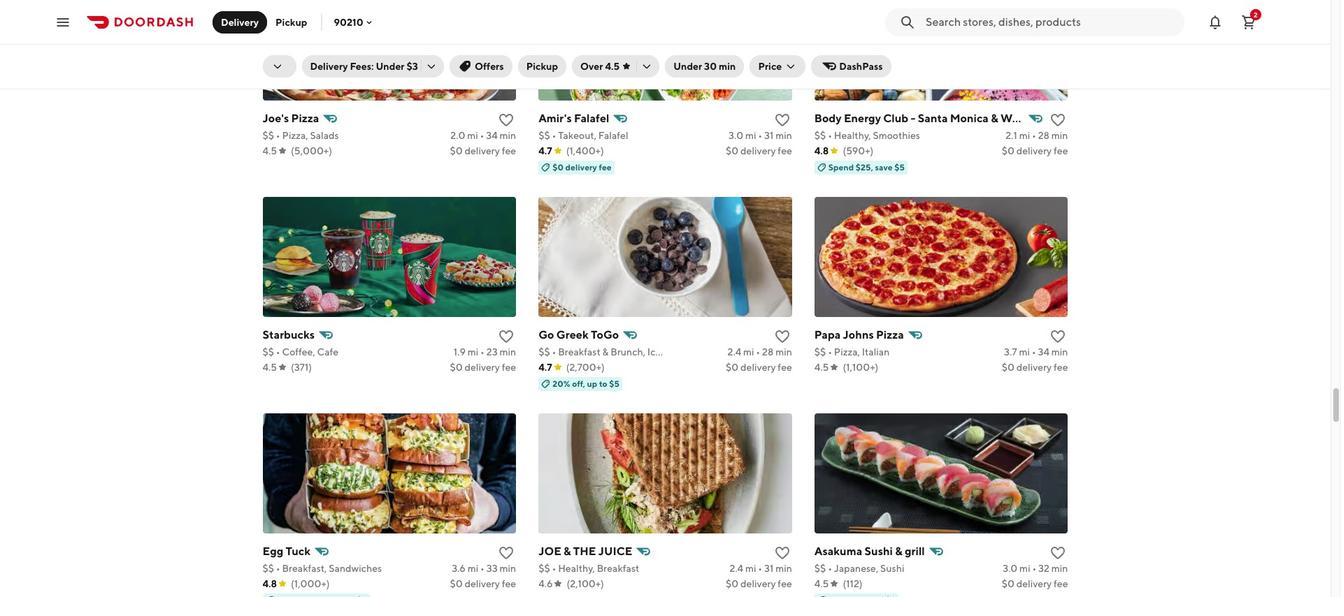 Task type: locate. For each thing, give the bounding box(es) containing it.
$5
[[895, 162, 905, 173], [609, 379, 620, 390]]

& right monica on the top right of the page
[[991, 112, 999, 125]]

$$
[[263, 130, 274, 141], [539, 130, 550, 141], [815, 130, 826, 141], [263, 347, 274, 358], [539, 347, 550, 358], [815, 347, 826, 358], [263, 564, 274, 575], [539, 564, 550, 575], [815, 564, 826, 575]]

delivery down 2.0 mi • 34 min on the top of the page
[[465, 145, 500, 157]]

breakfast down 'juice'
[[597, 564, 640, 575]]

delivery down 1.9 mi • 23 min
[[465, 362, 500, 373]]

-
[[911, 112, 916, 125]]

price button
[[750, 55, 806, 78]]

$$ • healthy, breakfast
[[539, 564, 640, 575]]

delivery for body energy club - santa monica & westmount
[[1017, 145, 1052, 157]]

$0
[[553, 162, 564, 173]]

$​0 delivery fee
[[450, 145, 516, 157], [726, 145, 792, 157], [1002, 145, 1068, 157], [450, 362, 516, 373], [726, 362, 792, 373], [1002, 362, 1068, 373], [450, 579, 516, 590], [726, 579, 792, 590], [1002, 579, 1068, 590]]

over 4.5
[[581, 61, 620, 72]]

&
[[991, 112, 999, 125], [603, 347, 609, 358], [695, 347, 701, 358], [564, 546, 571, 559], [895, 546, 903, 559]]

1 vertical spatial delivery
[[310, 61, 348, 72]]

0 horizontal spatial 4.8
[[263, 579, 277, 590]]

20% off, up to $5
[[553, 379, 620, 390]]

$​0 delivery fee for body energy club - santa monica & westmount
[[1002, 145, 1068, 157]]

34 right 3.7
[[1038, 347, 1050, 358]]

$$ for body energy club - santa monica & westmount
[[815, 130, 826, 141]]

20%
[[553, 379, 570, 390]]

$​0 delivery fee for joe & the juice
[[726, 579, 792, 590]]

click to add this store to your saved list image up 2.4 mi • 28 min
[[774, 329, 791, 346]]

4.5 for papa johns pizza
[[815, 362, 829, 373]]

1 vertical spatial breakfast
[[597, 564, 640, 575]]

$​0 down 2.0
[[450, 145, 463, 157]]

pizza, up (1,100+) at the right
[[834, 347, 860, 358]]

grill
[[905, 546, 925, 559]]

34 right 2.0
[[486, 130, 498, 141]]

delivery down the 2.1 mi • 28 min
[[1017, 145, 1052, 157]]

spend $25, save $5
[[829, 162, 905, 173]]

1 horizontal spatial healthy,
[[834, 130, 871, 141]]

2.1
[[1006, 130, 1018, 141]]

1 vertical spatial pizza,
[[834, 347, 860, 358]]

4.7 for amir's falafel
[[539, 145, 552, 157]]

$5 right save
[[895, 162, 905, 173]]

0 vertical spatial 28
[[1038, 130, 1050, 141]]

click to add this store to your saved list image for asakuma sushi & grill
[[1050, 546, 1067, 562]]

4.7 down go
[[539, 362, 552, 373]]

0 vertical spatial 34
[[486, 130, 498, 141]]

0 horizontal spatial pickup
[[276, 16, 307, 28]]

cafe
[[317, 347, 339, 358]]

1 vertical spatial 34
[[1038, 347, 1050, 358]]

2 4.7 from the top
[[539, 362, 552, 373]]

click to add this store to your saved list image up 3.6 mi • 33 min
[[498, 546, 515, 562]]

3.0
[[729, 130, 744, 141], [1003, 564, 1018, 575]]

fee down 2.4 mi • 28 min
[[778, 362, 792, 373]]

asakuma
[[815, 546, 863, 559]]

$$ for go greek togo
[[539, 347, 550, 358]]

$5 right to
[[609, 379, 620, 390]]

click to add this store to your saved list image for amir's falafel
[[774, 112, 791, 129]]

3.0 mi • 31 min
[[729, 130, 792, 141]]

delivery fees: under $3
[[310, 61, 418, 72]]

mi
[[467, 130, 478, 141], [746, 130, 756, 141], [1020, 130, 1030, 141], [468, 347, 479, 358], [743, 347, 754, 358], [1019, 347, 1030, 358], [468, 564, 479, 575], [746, 564, 756, 575], [1020, 564, 1031, 575]]

0 horizontal spatial delivery
[[221, 16, 259, 28]]

32
[[1039, 564, 1050, 575]]

juice
[[598, 546, 633, 559]]

click to add this store to your saved list image up 3.0 mi • 31 min
[[774, 112, 791, 129]]

0 vertical spatial pickup button
[[267, 11, 316, 33]]

$​0 down 3.7
[[1002, 362, 1015, 373]]

healthy, for energy
[[834, 130, 871, 141]]

click to add this store to your saved list image up 3.0 mi • 32 min
[[1050, 546, 1067, 562]]

fee down the 2.1 mi • 28 min
[[1054, 145, 1068, 157]]

$​0 delivery fee down 1.9 mi • 23 min
[[450, 362, 516, 373]]

1 horizontal spatial delivery
[[310, 61, 348, 72]]

energy
[[844, 112, 881, 125]]

1 horizontal spatial under
[[674, 61, 702, 72]]

4.5
[[605, 61, 620, 72], [263, 145, 277, 157], [263, 362, 277, 373], [815, 362, 829, 373], [815, 579, 829, 590]]

0 horizontal spatial $5
[[609, 379, 620, 390]]

$​0 delivery fee for papa johns pizza
[[1002, 362, 1068, 373]]

to
[[599, 379, 608, 390]]

sandwiches
[[329, 564, 382, 575]]

amir's
[[539, 112, 572, 125]]

delivery down 2.4 mi • 28 min
[[741, 362, 776, 373]]

healthy,
[[834, 130, 871, 141], [558, 564, 595, 575]]

fee for joe's pizza
[[502, 145, 516, 157]]

fee for starbucks
[[502, 362, 516, 373]]

pickup button left "90210"
[[267, 11, 316, 33]]

pizza up italian
[[876, 329, 904, 342]]

0 vertical spatial falafel
[[574, 112, 609, 125]]

min
[[719, 61, 736, 72], [500, 130, 516, 141], [776, 130, 792, 141], [1052, 130, 1068, 141], [500, 347, 516, 358], [776, 347, 792, 358], [1052, 347, 1068, 358], [500, 564, 516, 575], [776, 564, 792, 575], [1052, 564, 1068, 575]]

1 vertical spatial pickup
[[526, 61, 558, 72]]

delivery inside delivery button
[[221, 16, 259, 28]]

2
[[1254, 10, 1258, 19]]

mi for starbucks
[[468, 347, 479, 358]]

italian
[[862, 347, 890, 358]]

$​0 down the frozen
[[726, 362, 739, 373]]

(5,000+)
[[291, 145, 332, 157]]

body
[[815, 112, 842, 125]]

4.8
[[815, 145, 829, 157], [263, 579, 277, 590]]

1 horizontal spatial 3.0
[[1003, 564, 1018, 575]]

1 vertical spatial 3.0
[[1003, 564, 1018, 575]]

0 horizontal spatial pickup button
[[267, 11, 316, 33]]

fee down 3.0 mi • 32 min
[[1054, 579, 1068, 590]]

3.6
[[452, 564, 466, 575]]

fee down 3.6 mi • 33 min
[[502, 579, 516, 590]]

4.7 down amir's
[[539, 145, 552, 157]]

healthy, up (2,100+)
[[558, 564, 595, 575]]

click to add this store to your saved list image up the 2.1 mi • 28 min
[[1050, 112, 1067, 129]]

$​0 down 3.6
[[450, 579, 463, 590]]

click to add this store to your saved list image up 3.7 mi • 34 min
[[1050, 329, 1067, 346]]

1 vertical spatial 4.8
[[263, 579, 277, 590]]

1 horizontal spatial 28
[[1038, 130, 1050, 141]]

1 vertical spatial pickup button
[[518, 55, 567, 78]]

90210
[[334, 16, 363, 28]]

$$ down joe's
[[263, 130, 274, 141]]

falafel up (1,400+)
[[599, 130, 628, 141]]

0 vertical spatial 2.4
[[728, 347, 742, 358]]

0 vertical spatial delivery
[[221, 16, 259, 28]]

the
[[573, 546, 596, 559]]

1 horizontal spatial pickup button
[[518, 55, 567, 78]]

1 31 from the top
[[764, 130, 774, 141]]

mi for joe & the juice
[[746, 564, 756, 575]]

min for sushi
[[1052, 564, 1068, 575]]

4.5 left (112)
[[815, 579, 829, 590]]

$​0 delivery fee for starbucks
[[450, 362, 516, 373]]

open menu image
[[55, 14, 71, 30]]

0 vertical spatial 4.7
[[539, 145, 552, 157]]

fee down 1.9 mi • 23 min
[[502, 362, 516, 373]]

4.8 up spend
[[815, 145, 829, 157]]

4.5 left (371)
[[263, 362, 277, 373]]

delivery down (1,400+)
[[566, 162, 597, 173]]

delivery down 3.7 mi • 34 min
[[1017, 362, 1052, 373]]

click to add this store to your saved list image
[[774, 112, 791, 129], [1050, 112, 1067, 129], [774, 546, 791, 562]]

$$ up 4.6
[[539, 564, 550, 575]]

cream
[[663, 347, 693, 358]]

•
[[276, 130, 280, 141], [480, 130, 484, 141], [552, 130, 556, 141], [758, 130, 762, 141], [828, 130, 832, 141], [1032, 130, 1036, 141], [276, 347, 280, 358], [481, 347, 485, 358], [552, 347, 556, 358], [756, 347, 760, 358], [828, 347, 832, 358], [1032, 347, 1036, 358], [276, 564, 280, 575], [481, 564, 485, 575], [552, 564, 556, 575], [758, 564, 762, 575], [828, 564, 832, 575], [1033, 564, 1037, 575]]

28 for body energy club - santa monica & westmount
[[1038, 130, 1050, 141]]

23
[[487, 347, 498, 358]]

0 horizontal spatial pizza
[[291, 112, 319, 125]]

mi for papa johns pizza
[[1019, 347, 1030, 358]]

greek
[[557, 329, 589, 342]]

1 horizontal spatial 34
[[1038, 347, 1050, 358]]

papa
[[815, 329, 841, 342]]

4.5 for joe's pizza
[[263, 145, 277, 157]]

delivery for delivery fees: under $3
[[310, 61, 348, 72]]

click to add this store to your saved list image for egg tuck
[[498, 546, 515, 562]]

joe's
[[263, 112, 289, 125]]

smoothies
[[873, 130, 920, 141]]

1 4.7 from the top
[[539, 145, 552, 157]]

under left $3
[[376, 61, 405, 72]]

1 vertical spatial 28
[[762, 347, 774, 358]]

delivery down 2.4 mi • 31 min
[[741, 579, 776, 590]]

$$ down the starbucks
[[263, 347, 274, 358]]

4.5 down papa
[[815, 362, 829, 373]]

4.5 for asakuma sushi & grill
[[815, 579, 829, 590]]

delivery
[[221, 16, 259, 28], [310, 61, 348, 72]]

joe
[[539, 546, 561, 559]]

sushi up $$ • japanese, sushi
[[865, 546, 893, 559]]

fee for egg tuck
[[502, 579, 516, 590]]

1 horizontal spatial $5
[[895, 162, 905, 173]]

2 31 from the top
[[764, 564, 774, 575]]

click to add this store to your saved list image up 2.0 mi • 34 min on the top of the page
[[498, 112, 515, 129]]

fee for amir's falafel
[[778, 145, 792, 157]]

1 vertical spatial pizza
[[876, 329, 904, 342]]

$​0 delivery fee for asakuma sushi & grill
[[1002, 579, 1068, 590]]

takeout,
[[558, 130, 597, 141]]

$​0 for papa johns pizza
[[1002, 362, 1015, 373]]

delivery down 3.0 mi • 32 min
[[1017, 579, 1052, 590]]

0 horizontal spatial healthy,
[[558, 564, 595, 575]]

pizza, down joe's pizza
[[282, 130, 308, 141]]

0 horizontal spatial 34
[[486, 130, 498, 141]]

90210 button
[[334, 16, 375, 28]]

save
[[875, 162, 893, 173]]

go greek togo
[[539, 329, 619, 342]]

under inside button
[[674, 61, 702, 72]]

pickup right delivery button
[[276, 16, 307, 28]]

1 vertical spatial 4.7
[[539, 362, 552, 373]]

1 horizontal spatial pizza,
[[834, 347, 860, 358]]

$$ for joe & the juice
[[539, 564, 550, 575]]

$​0 down 3.0 mi • 32 min
[[1002, 579, 1015, 590]]

0 horizontal spatial 3.0
[[729, 130, 744, 141]]

$​0 delivery fee down 2.4 mi • 31 min
[[726, 579, 792, 590]]

delivery down 3.6 mi • 33 min
[[465, 579, 500, 590]]

31
[[764, 130, 774, 141], [764, 564, 774, 575]]

1 horizontal spatial pizza
[[876, 329, 904, 342]]

0 horizontal spatial under
[[376, 61, 405, 72]]

pickup
[[276, 16, 307, 28], [526, 61, 558, 72]]

fee down 3.0 mi • 31 min
[[778, 145, 792, 157]]

click to add this store to your saved list image
[[498, 112, 515, 129], [498, 329, 515, 346], [774, 329, 791, 346], [1050, 329, 1067, 346], [498, 546, 515, 562], [1050, 546, 1067, 562]]

$$ • breakfast, sandwiches
[[263, 564, 382, 575]]

$​0 delivery fee down 2.0 mi • 34 min on the top of the page
[[450, 145, 516, 157]]

club
[[884, 112, 909, 125]]

$​0 for joe & the juice
[[726, 579, 739, 590]]

click to add this store to your saved list image for body energy club - santa monica & westmount
[[1050, 112, 1067, 129]]

$​0 down 3.0 mi • 31 min
[[726, 145, 739, 157]]

mi for joe's pizza
[[467, 130, 478, 141]]

pickup button
[[267, 11, 316, 33], [518, 55, 567, 78]]

$$ • healthy, smoothies
[[815, 130, 920, 141]]

fee down 2.4 mi • 31 min
[[778, 579, 792, 590]]

fee down 3.7 mi • 34 min
[[1054, 362, 1068, 373]]

4.8 down egg
[[263, 579, 277, 590]]

0 vertical spatial breakfast
[[558, 347, 601, 358]]

28 down westmount
[[1038, 130, 1050, 141]]

$​0 delivery fee down 2.4 mi • 28 min
[[726, 362, 792, 373]]

delivery button
[[213, 11, 267, 33]]

delivery down 3.0 mi • 31 min
[[741, 145, 776, 157]]

$​0 down 1.9
[[450, 362, 463, 373]]

notification bell image
[[1207, 14, 1224, 30]]

2.4 mi • 28 min
[[728, 347, 792, 358]]

0 vertical spatial 3.0
[[729, 130, 744, 141]]

2.4 for joe & the juice
[[730, 564, 744, 575]]

pizza up '$$ • pizza, salads'
[[291, 112, 319, 125]]

& left grill
[[895, 546, 903, 559]]

brunch,
[[611, 347, 646, 358]]

2 under from the left
[[674, 61, 702, 72]]

30
[[704, 61, 717, 72]]

0 vertical spatial 31
[[764, 130, 774, 141]]

$$ down egg
[[263, 564, 274, 575]]

pickup button left over at left top
[[518, 55, 567, 78]]

1 vertical spatial 2.4
[[730, 564, 744, 575]]

0 horizontal spatial pizza,
[[282, 130, 308, 141]]

$$ down go
[[539, 347, 550, 358]]

pizza, for johns
[[834, 347, 860, 358]]

4.5 right over at left top
[[605, 61, 620, 72]]

delivery for joe & the juice
[[741, 579, 776, 590]]

breakfast up (2,700+) at the bottom of the page
[[558, 347, 601, 358]]

up
[[587, 379, 598, 390]]

$​0 delivery fee down 3.7 mi • 34 min
[[1002, 362, 1068, 373]]

0 vertical spatial 4.8
[[815, 145, 829, 157]]

sushi down asakuma sushi & grill
[[881, 564, 905, 575]]

$​0 delivery fee down 3.6 mi • 33 min
[[450, 579, 516, 590]]

click to add this store to your saved list image up 2.4 mi • 31 min
[[774, 546, 791, 562]]

$​0 delivery fee down the 2.1 mi • 28 min
[[1002, 145, 1068, 157]]

$$ • takeout, falafel
[[539, 130, 628, 141]]

click to add this store to your saved list image up 1.9 mi • 23 min
[[498, 329, 515, 346]]

0 vertical spatial pizza,
[[282, 130, 308, 141]]

delivery
[[465, 145, 500, 157], [741, 145, 776, 157], [1017, 145, 1052, 157], [566, 162, 597, 173], [465, 362, 500, 373], [741, 362, 776, 373], [1017, 362, 1052, 373], [465, 579, 500, 590], [741, 579, 776, 590], [1017, 579, 1052, 590]]

sushi
[[865, 546, 893, 559], [881, 564, 905, 575]]

under 30 min
[[674, 61, 736, 72]]

click to add this store to your saved list image for joe's pizza
[[498, 112, 515, 129]]

1 horizontal spatial 4.8
[[815, 145, 829, 157]]

$$ down amir's
[[539, 130, 550, 141]]

1 vertical spatial healthy,
[[558, 564, 595, 575]]

$$ down asakuma
[[815, 564, 826, 575]]

1 vertical spatial 31
[[764, 564, 774, 575]]

under
[[376, 61, 405, 72], [674, 61, 702, 72]]

delivery for starbucks
[[465, 362, 500, 373]]

4.5 down joe's
[[263, 145, 277, 157]]

$​0 delivery fee down 3.0 mi • 31 min
[[726, 145, 792, 157]]

0 vertical spatial $5
[[895, 162, 905, 173]]

$​0 down 2.1
[[1002, 145, 1015, 157]]

0 vertical spatial healthy,
[[834, 130, 871, 141]]

$$ down papa
[[815, 347, 826, 358]]

$​0 delivery fee down 3.0 mi • 32 min
[[1002, 579, 1068, 590]]

28 right the frozen
[[762, 347, 774, 358]]

2.4
[[728, 347, 742, 358], [730, 564, 744, 575]]

$$ down body
[[815, 130, 826, 141]]

falafel up $$ • takeout, falafel
[[574, 112, 609, 125]]

4.5 inside button
[[605, 61, 620, 72]]

pickup left over at left top
[[526, 61, 558, 72]]

fee for go greek togo
[[778, 362, 792, 373]]

$$ • japanese, sushi
[[815, 564, 905, 575]]

4.7
[[539, 145, 552, 157], [539, 362, 552, 373]]

fee down 2.0 mi • 34 min on the top of the page
[[502, 145, 516, 157]]

2 button
[[1235, 8, 1263, 36]]

mi for asakuma sushi & grill
[[1020, 564, 1031, 575]]

$​0 down 2.4 mi • 31 min
[[726, 579, 739, 590]]

$​0 delivery fee for joe's pizza
[[450, 145, 516, 157]]

healthy, up (590+) at the top right of page
[[834, 130, 871, 141]]

0 horizontal spatial 28
[[762, 347, 774, 358]]

$​0 for body energy club - santa monica & westmount
[[1002, 145, 1015, 157]]

under left '30'
[[674, 61, 702, 72]]



Task type: describe. For each thing, give the bounding box(es) containing it.
pizza, for pizza
[[282, 130, 308, 141]]

$$ for starbucks
[[263, 347, 274, 358]]

min for &
[[776, 564, 792, 575]]

click to add this store to your saved list image for joe & the juice
[[774, 546, 791, 562]]

$0 delivery fee
[[553, 162, 612, 173]]

min for falafel
[[776, 130, 792, 141]]

body energy club - santa monica & westmount
[[815, 112, 1063, 125]]

frozen
[[703, 347, 734, 358]]

ice
[[648, 347, 661, 358]]

$$ for asakuma sushi & grill
[[815, 564, 826, 575]]

$$ for papa johns pizza
[[815, 347, 826, 358]]

$$ • coffee, cafe
[[263, 347, 339, 358]]

$​0 delivery fee for go greek togo
[[726, 362, 792, 373]]

2.0 mi • 34 min
[[451, 130, 516, 141]]

mi for body energy club - santa monica & westmount
[[1020, 130, 1030, 141]]

fee down (1,400+)
[[599, 162, 612, 173]]

price
[[758, 61, 782, 72]]

3 items, open order cart image
[[1241, 14, 1258, 30]]

mi for amir's falafel
[[746, 130, 756, 141]]

$$ • breakfast & brunch, ice cream & frozen yogurt
[[539, 347, 766, 358]]

$25,
[[856, 162, 873, 173]]

3.6 mi • 33 min
[[452, 564, 516, 575]]

3.7
[[1004, 347, 1017, 358]]

31 for joe & the juice
[[764, 564, 774, 575]]

click to add this store to your saved list image for starbucks
[[498, 329, 515, 346]]

(112)
[[843, 579, 863, 590]]

tuck
[[286, 546, 311, 559]]

$$ for egg tuck
[[263, 564, 274, 575]]

over
[[581, 61, 603, 72]]

japanese,
[[834, 564, 879, 575]]

breakfast,
[[282, 564, 327, 575]]

min for pizza
[[500, 130, 516, 141]]

santa
[[918, 112, 948, 125]]

mi for go greek togo
[[743, 347, 754, 358]]

salads
[[310, 130, 339, 141]]

joe & the juice
[[539, 546, 633, 559]]

amir's falafel
[[539, 112, 609, 125]]

offers button
[[450, 55, 512, 78]]

westmount
[[1001, 112, 1063, 125]]

$​0 for go greek togo
[[726, 362, 739, 373]]

dashpass
[[839, 61, 883, 72]]

min for greek
[[776, 347, 792, 358]]

togo
[[591, 329, 619, 342]]

under 30 min button
[[665, 55, 744, 78]]

4.7 for go greek togo
[[539, 362, 552, 373]]

fee for papa johns pizza
[[1054, 362, 1068, 373]]

fee for body energy club - santa monica & westmount
[[1054, 145, 1068, 157]]

(1,100+)
[[843, 362, 879, 373]]

coffee,
[[282, 347, 315, 358]]

28 for go greek togo
[[762, 347, 774, 358]]

$​0 for amir's falafel
[[726, 145, 739, 157]]

mi for egg tuck
[[468, 564, 479, 575]]

papa johns pizza
[[815, 329, 904, 342]]

min for energy
[[1052, 130, 1068, 141]]

1 horizontal spatial pickup
[[526, 61, 558, 72]]

$​0 delivery fee for amir's falafel
[[726, 145, 792, 157]]

delivery for go greek togo
[[741, 362, 776, 373]]

2.4 for go greek togo
[[728, 347, 742, 358]]

1 vertical spatial sushi
[[881, 564, 905, 575]]

joe's pizza
[[263, 112, 319, 125]]

(2,700+)
[[566, 362, 605, 373]]

33
[[487, 564, 498, 575]]

0 vertical spatial pickup
[[276, 16, 307, 28]]

delivery for joe's pizza
[[465, 145, 500, 157]]

2.1 mi • 28 min
[[1006, 130, 1068, 141]]

healthy, for &
[[558, 564, 595, 575]]

$​0 for asakuma sushi & grill
[[1002, 579, 1015, 590]]

spend
[[829, 162, 854, 173]]

$$ for amir's falafel
[[539, 130, 550, 141]]

min for johns
[[1052, 347, 1068, 358]]

delivery for asakuma sushi & grill
[[1017, 579, 1052, 590]]

johns
[[843, 329, 874, 342]]

go
[[539, 329, 554, 342]]

$3
[[407, 61, 418, 72]]

31 for amir's falafel
[[764, 130, 774, 141]]

delivery for egg tuck
[[465, 579, 500, 590]]

3.0 for amir's falafel
[[729, 130, 744, 141]]

delivery for papa johns pizza
[[1017, 362, 1052, 373]]

$​0 delivery fee for egg tuck
[[450, 579, 516, 590]]

Store search: begin typing to search for stores available on DoorDash text field
[[926, 14, 1176, 30]]

fees:
[[350, 61, 374, 72]]

0 vertical spatial sushi
[[865, 546, 893, 559]]

(2,100+)
[[567, 579, 604, 590]]

$​0 for starbucks
[[450, 362, 463, 373]]

egg
[[263, 546, 284, 559]]

dashpass button
[[812, 55, 892, 78]]

4.5 for starbucks
[[263, 362, 277, 373]]

over 4.5 button
[[572, 55, 660, 78]]

$​0 for joe's pizza
[[450, 145, 463, 157]]

$​0 for egg tuck
[[450, 579, 463, 590]]

egg tuck
[[263, 546, 311, 559]]

delivery for delivery
[[221, 16, 259, 28]]

1 vertical spatial $5
[[609, 379, 620, 390]]

3.0 mi • 32 min
[[1003, 564, 1068, 575]]

2.0
[[451, 130, 465, 141]]

1.9 mi • 23 min
[[454, 347, 516, 358]]

& right cream at the bottom
[[695, 347, 701, 358]]

fee for joe & the juice
[[778, 579, 792, 590]]

(1,000+)
[[291, 579, 330, 590]]

4.8 for egg tuck
[[263, 579, 277, 590]]

min inside button
[[719, 61, 736, 72]]

34 for joe's pizza
[[486, 130, 498, 141]]

& left the
[[564, 546, 571, 559]]

monica
[[950, 112, 989, 125]]

4.8 for body energy club - santa monica & westmount
[[815, 145, 829, 157]]

$$ for joe's pizza
[[263, 130, 274, 141]]

min for tuck
[[500, 564, 516, 575]]

0 vertical spatial pizza
[[291, 112, 319, 125]]

off,
[[572, 379, 585, 390]]

fee for asakuma sushi & grill
[[1054, 579, 1068, 590]]

34 for papa johns pizza
[[1038, 347, 1050, 358]]

& down togo
[[603, 347, 609, 358]]

delivery for amir's falafel
[[741, 145, 776, 157]]

click to add this store to your saved list image for go greek togo
[[774, 329, 791, 346]]

(1,400+)
[[566, 145, 604, 157]]

1 under from the left
[[376, 61, 405, 72]]

3.7 mi • 34 min
[[1004, 347, 1068, 358]]

1 vertical spatial falafel
[[599, 130, 628, 141]]

$$ • pizza, italian
[[815, 347, 890, 358]]

$$ • pizza, salads
[[263, 130, 339, 141]]

yogurt
[[736, 347, 766, 358]]

click to add this store to your saved list image for papa johns pizza
[[1050, 329, 1067, 346]]

4.6
[[539, 579, 553, 590]]

3.0 for asakuma sushi & grill
[[1003, 564, 1018, 575]]

(590+)
[[843, 145, 874, 157]]

starbucks
[[263, 329, 315, 342]]

asakuma sushi & grill
[[815, 546, 925, 559]]



Task type: vqa. For each thing, say whether or not it's contained in the screenshot.
the bottom Breakfast
yes



